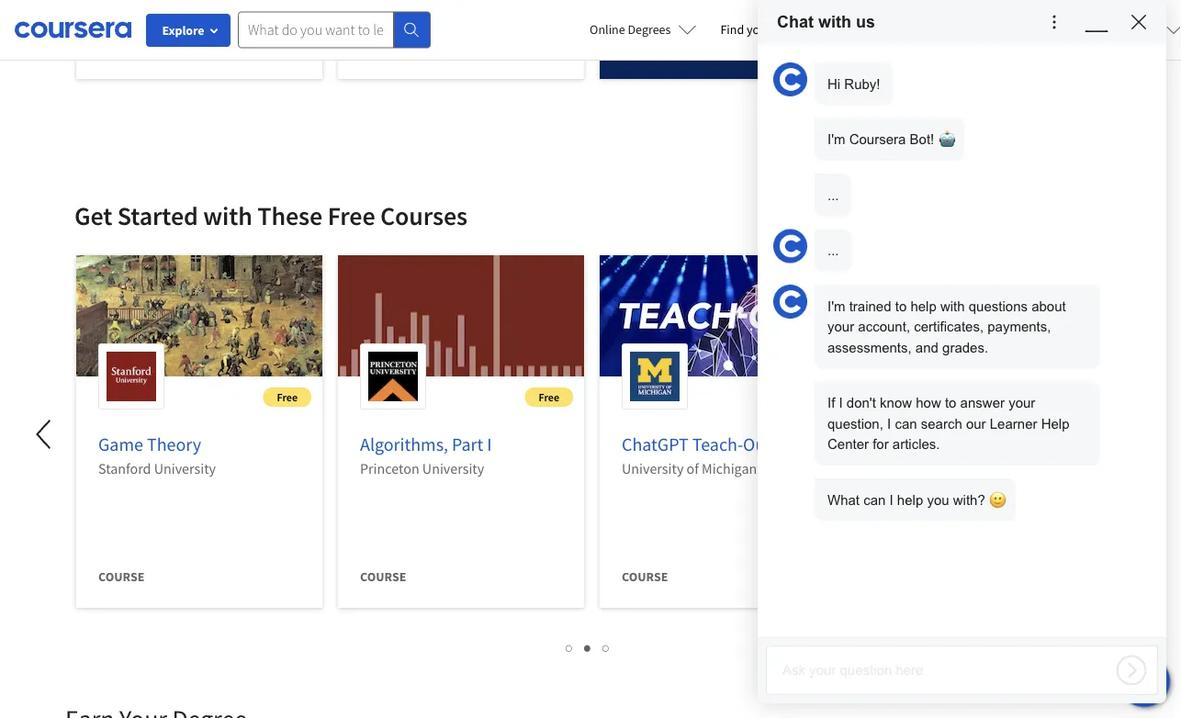 Task type: vqa. For each thing, say whether or not it's contained in the screenshot.
account,
yes



Task type: locate. For each thing, give the bounding box(es) containing it.
i right 'if'
[[839, 395, 843, 411]]

previous slide image
[[23, 412, 67, 456]]

help
[[911, 298, 937, 314], [897, 492, 923, 507]]

list
[[65, 636, 1111, 658]]

1 horizontal spatial course link
[[338, 0, 584, 94]]

part
[[452, 433, 483, 456]]

to right how
[[945, 395, 956, 411]]

university down theory
[[154, 459, 216, 478]]

1 vertical spatial your
[[828, 319, 854, 334]]

2 message from virtual agent element from the top
[[815, 285, 1100, 521]]

i'm
[[828, 132, 845, 147], [828, 298, 845, 314]]

0 horizontal spatial can
[[863, 492, 886, 507]]

our
[[966, 416, 986, 431]]

started
[[117, 200, 198, 232]]

teach-
[[692, 433, 743, 456]]

1 vertical spatial chat with us image
[[773, 229, 807, 263]]

online
[[590, 21, 625, 38]]

to inside i'm trained to help with questions about your account, certificates, payments, assessments, and grades.
[[895, 298, 907, 314]]

your up "learner"
[[1009, 395, 1035, 411]]

list inside the get started with these free courses carousel element
[[65, 636, 1111, 658]]

i
[[839, 395, 843, 411], [887, 416, 891, 431], [487, 433, 492, 456], [890, 492, 893, 507]]

0 vertical spatial your
[[747, 21, 771, 38]]

0 vertical spatial to
[[895, 298, 907, 314]]

2 button
[[579, 636, 597, 658]]

1 horizontal spatial your
[[828, 319, 854, 334]]

course link
[[76, 0, 322, 94], [338, 0, 584, 94]]

answer
[[960, 395, 1005, 411]]

michigan
[[702, 459, 757, 478]]

online degrees
[[590, 21, 671, 38]]

bot!
[[910, 132, 934, 147]]

1 vertical spatial message from virtual agent element
[[815, 285, 1100, 521]]

2 university from the left
[[422, 459, 484, 478]]

your inside i'm trained to help with questions about your account, certificates, payments, assessments, and grades.
[[828, 319, 854, 334]]

... inside message from virtual agent element
[[828, 187, 839, 203]]

0 horizontal spatial to
[[895, 298, 907, 314]]

don't
[[847, 395, 876, 411]]

chatgpt teach-out link
[[622, 433, 772, 456]]

with left the us
[[818, 12, 851, 31]]

1 vertical spatial i'm
[[828, 298, 845, 314]]

None search field
[[238, 11, 431, 48]]

0 horizontal spatial chat with us image
[[773, 285, 807, 319]]

0 vertical spatial chat with us image
[[773, 285, 807, 319]]

know
[[880, 395, 912, 411]]

with left these
[[203, 200, 252, 232]]

2
[[584, 638, 592, 656]]

ruby!
[[844, 76, 880, 91]]

chatgpt
[[622, 433, 689, 456]]

university down the chatgpt
[[622, 459, 684, 478]]

0 vertical spatial can
[[895, 416, 917, 431]]

i right part
[[487, 433, 492, 456]]

What do you want to learn? text field
[[238, 11, 394, 48]]

2 vertical spatial your
[[1009, 395, 1035, 411]]

your for i'm
[[828, 319, 854, 334]]

1 i'm from the top
[[828, 132, 845, 147]]

university down part
[[422, 459, 484, 478]]

university inside game theory stanford university
[[154, 459, 216, 478]]

chat with us image
[[773, 62, 807, 96], [773, 229, 807, 263]]

algorithms,
[[360, 433, 448, 456]]

help left you
[[897, 492, 923, 507]]

about
[[1032, 298, 1066, 314]]

university down science
[[918, 459, 980, 478]]

your up assessments,
[[828, 319, 854, 334]]

your
[[747, 21, 771, 38], [828, 319, 854, 334], [1009, 395, 1035, 411]]

1 horizontal spatial can
[[895, 416, 917, 431]]

data
[[884, 433, 919, 456]]

1 vertical spatial with
[[203, 200, 252, 232]]

algorithms, part i link
[[360, 433, 492, 456]]

question,
[[828, 416, 883, 431]]

i down the know
[[887, 416, 891, 431]]

chatgpt teach-out university of michigan
[[622, 433, 772, 478]]

help for i
[[897, 492, 923, 507]]

degrees
[[628, 21, 671, 38]]

can
[[895, 416, 917, 431], [863, 492, 886, 507]]

if
[[828, 395, 835, 411]]

with inside i'm trained to help with questions about your account, certificates, payments, assessments, and grades.
[[940, 298, 965, 314]]

i'm left coursera at the top right
[[828, 132, 845, 147]]

hi
[[828, 76, 841, 91]]

0 vertical spatial i'm
[[828, 132, 845, 147]]

1 university from the left
[[154, 459, 216, 478]]

🤖
[[938, 132, 952, 147]]

can right the what
[[863, 492, 886, 507]]

with up certificates,
[[940, 298, 965, 314]]

your inside if i don't know how to answer your question, i can search our learner help center for articles.
[[1009, 395, 1035, 411]]

0 vertical spatial ...
[[828, 187, 839, 203]]

data science math skills duke university
[[884, 433, 1068, 478]]

help inside i'm trained to help with questions about your account, certificates, payments, assessments, and grades.
[[911, 298, 937, 314]]

message from virtual agent element
[[815, 62, 1100, 216], [815, 285, 1100, 521]]

game theory stanford university
[[98, 433, 216, 478]]

i'm left trained
[[828, 298, 845, 314]]

your up certificate
[[747, 21, 771, 38]]

with
[[818, 12, 851, 31], [203, 200, 252, 232], [940, 298, 965, 314]]

to up account,
[[895, 298, 907, 314]]

0 vertical spatial message from virtual agent element
[[815, 62, 1100, 216]]

hi ruby!
[[828, 76, 880, 91]]

show notifications image
[[982, 23, 1004, 45]]

i'm for i'm trained to help with questions about your account, certificates, payments, assessments, and grades.
[[828, 298, 845, 314]]

2 vertical spatial with
[[940, 298, 965, 314]]

2 course link from the left
[[338, 0, 584, 94]]

2 i'm from the top
[[828, 298, 845, 314]]

1 horizontal spatial chat with us image
[[1130, 667, 1159, 696]]

free
[[328, 200, 375, 232], [277, 390, 298, 404], [539, 390, 559, 404], [800, 390, 821, 404], [1062, 390, 1083, 404]]

1 vertical spatial ...
[[828, 243, 839, 258]]

minimize window image
[[1085, 11, 1108, 34]]

online degrees button
[[575, 9, 711, 50]]

professional certificate
[[622, 39, 784, 56]]

message from virtual agent element containing hi ruby!
[[815, 62, 1100, 216]]

3 university from the left
[[622, 459, 684, 478]]

0 vertical spatial chat with us image
[[773, 62, 807, 96]]

free for chatgpt teach-out
[[800, 390, 821, 404]]

log
[[758, 44, 1157, 530]]

...
[[828, 187, 839, 203], [828, 243, 839, 258]]

3 button
[[597, 636, 616, 658]]

1 ... from the top
[[828, 187, 839, 203]]

1 horizontal spatial to
[[945, 395, 956, 411]]

1 vertical spatial to
[[945, 395, 956, 411]]

next slide image
[[1134, 412, 1178, 456]]

chat
[[777, 12, 814, 31]]

university inside algorithms, part i princeton university
[[422, 459, 484, 478]]

help
[[1041, 416, 1070, 431]]

i inside algorithms, part i princeton university
[[487, 433, 492, 456]]

i'm inside i'm trained to help with questions about your account, certificates, payments, assessments, and grades.
[[828, 298, 845, 314]]

2 horizontal spatial your
[[1009, 395, 1035, 411]]

0 vertical spatial help
[[911, 298, 937, 314]]

message from virtual agent element containing i'm trained to help with questions about your account, certificates, payments, assessments, and grades.
[[815, 285, 1100, 521]]

math
[[985, 433, 1024, 456]]

1 message from virtual agent element from the top
[[815, 62, 1100, 216]]

to
[[895, 298, 907, 314], [945, 395, 956, 411]]

1 horizontal spatial with
[[818, 12, 851, 31]]

help up certificates,
[[911, 298, 937, 314]]

courses
[[380, 200, 468, 232]]

can up data
[[895, 416, 917, 431]]

data science math skills link
[[884, 433, 1068, 456]]

grades.
[[942, 340, 988, 355]]

university
[[154, 459, 216, 478], [422, 459, 484, 478], [622, 459, 684, 478], [918, 459, 980, 478]]

1 vertical spatial help
[[897, 492, 923, 507]]

course
[[98, 39, 145, 56], [360, 39, 406, 56], [98, 569, 145, 585], [360, 569, 406, 585], [622, 569, 668, 585]]

4 university from the left
[[918, 459, 980, 478]]

to inside if i don't know how to answer your question, i can search our learner help center for articles.
[[945, 395, 956, 411]]

0 horizontal spatial course link
[[76, 0, 322, 94]]

get started with these free courses
[[74, 200, 468, 232]]

explore
[[162, 22, 204, 39]]

skills
[[1027, 433, 1068, 456]]

1 button
[[561, 636, 579, 658]]

chat with us image
[[773, 285, 807, 319], [1130, 667, 1159, 696]]

questions
[[969, 298, 1028, 314]]

list containing 1
[[65, 636, 1111, 658]]

2 horizontal spatial with
[[940, 298, 965, 314]]



Task type: describe. For each thing, give the bounding box(es) containing it.
your for if
[[1009, 395, 1035, 411]]

how
[[916, 395, 941, 411]]

assessments,
[[828, 340, 912, 355]]

game theory link
[[98, 433, 201, 456]]

center
[[828, 437, 869, 452]]

stanford
[[98, 459, 151, 478]]

account,
[[858, 319, 910, 334]]

find
[[720, 21, 744, 38]]

i'm trained to help with questions about your account, certificates, payments, assessments, and grades.
[[828, 298, 1066, 355]]

1 chat with us image from the top
[[773, 62, 807, 96]]

course for chatgpt
[[622, 569, 668, 585]]

chat with us
[[777, 12, 875, 31]]

payments,
[[988, 319, 1051, 334]]

0 horizontal spatial with
[[203, 200, 252, 232]]

0 horizontal spatial your
[[747, 21, 771, 38]]

free for game theory
[[277, 390, 298, 404]]

game
[[98, 433, 143, 456]]

course for game
[[98, 569, 145, 585]]

1 course link from the left
[[76, 0, 322, 94]]

log containing hi ruby!
[[758, 44, 1157, 530]]

career
[[800, 21, 836, 38]]

duke
[[884, 459, 915, 478]]

2 chat with us image from the top
[[773, 229, 807, 263]]

what
[[828, 492, 860, 507]]

i down "duke"
[[890, 492, 893, 507]]

us
[[856, 12, 875, 31]]

articles.
[[893, 437, 940, 452]]

and
[[916, 340, 939, 355]]

coursera image
[[15, 15, 131, 44]]

message from virtual agent element for the left chat with us image
[[815, 285, 1100, 521]]

what can i help you with? 🙂
[[828, 492, 1003, 507]]

professional certificate link
[[600, 0, 846, 94]]

explore button
[[146, 14, 231, 47]]

help for to
[[911, 298, 937, 314]]

these
[[257, 200, 323, 232]]

trained
[[849, 298, 891, 314]]

search
[[921, 416, 962, 431]]

1 vertical spatial chat with us image
[[1130, 667, 1159, 696]]

you
[[927, 492, 949, 507]]

learner
[[990, 416, 1037, 431]]

certificates,
[[914, 319, 984, 334]]

0 vertical spatial with
[[818, 12, 851, 31]]

free for algorithms, part i
[[539, 390, 559, 404]]

help image
[[1043, 11, 1066, 34]]

new
[[774, 21, 798, 38]]

out
[[743, 433, 772, 456]]

2 ... from the top
[[828, 243, 839, 258]]

princeton
[[360, 459, 419, 478]]

find your new career link
[[711, 18, 845, 41]]

free for data science math skills
[[1062, 390, 1083, 404]]

if i don't know how to answer your question, i can search our learner help center for articles.
[[828, 395, 1070, 452]]

i'm coursera bot! 🤖
[[828, 132, 952, 147]]

close image
[[1127, 11, 1150, 34]]

i'm for i'm coursera bot! 🤖
[[828, 132, 845, 147]]

can inside if i don't know how to answer your question, i can search our learner help center for articles.
[[895, 416, 917, 431]]

🙂
[[989, 492, 1003, 507]]

university inside chatgpt teach-out university of michigan
[[622, 459, 684, 478]]

course for algorithms,
[[360, 569, 406, 585]]

send image
[[1116, 655, 1147, 686]]

coursera
[[849, 132, 906, 147]]

for
[[873, 437, 889, 452]]

message from virtual agent element for 2nd chat with us icon from the bottom
[[815, 62, 1100, 216]]

science
[[923, 433, 982, 456]]

theory
[[147, 433, 201, 456]]

of
[[687, 459, 699, 478]]

get started with these free courses carousel element
[[0, 144, 1178, 673]]

certificate
[[712, 39, 784, 56]]

university inside data science math skills duke university
[[918, 459, 980, 478]]

1 vertical spatial can
[[863, 492, 886, 507]]

1
[[566, 638, 573, 656]]

algorithms, part i princeton university
[[360, 433, 492, 478]]

professional
[[622, 39, 709, 56]]

Ask your question here text field
[[767, 654, 1106, 687]]

get
[[74, 200, 112, 232]]

3
[[603, 638, 610, 656]]

with?
[[953, 492, 985, 507]]

find your new career
[[720, 21, 836, 38]]



